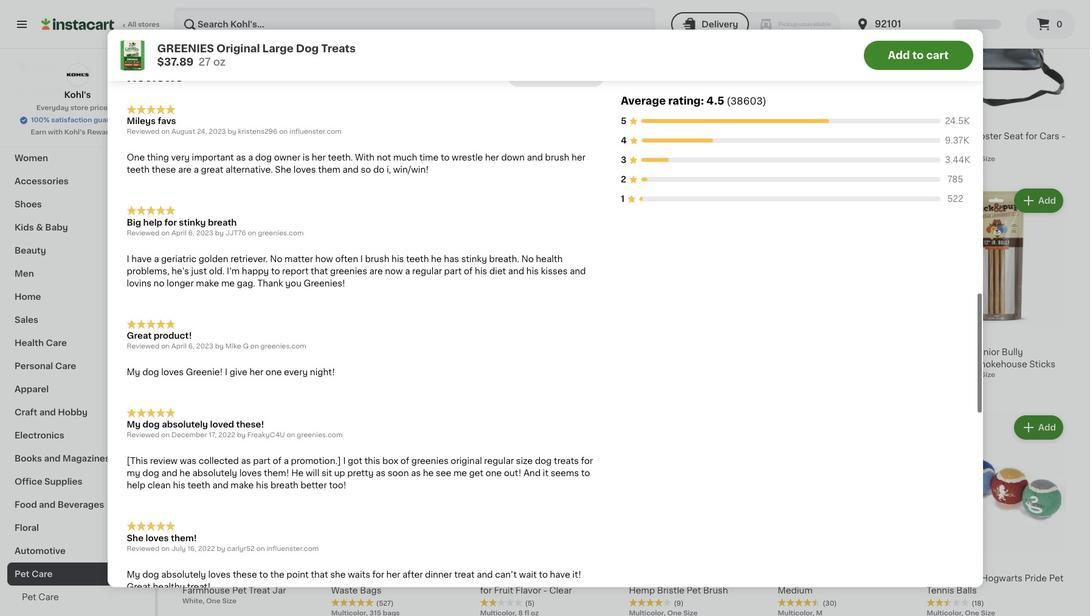 Task type: locate. For each thing, give the bounding box(es) containing it.
time
[[420, 154, 439, 162]]

1 vertical spatial that
[[311, 571, 328, 579]]

0 vertical spatial influenster.com
[[290, 129, 342, 135]]

0 horizontal spatial original
[[217, 43, 260, 53]]

0 vertical spatial them!
[[264, 469, 289, 478]]

0 horizontal spatial lumabone
[[182, 348, 228, 356]]

one right get
[[486, 469, 502, 478]]

very
[[171, 154, 190, 162]]

1 vertical spatial flavor,
[[884, 574, 912, 583]]

0 horizontal spatial bacon
[[480, 144, 508, 152]]

1 april from the top
[[171, 230, 187, 237]]

2023 inside mileys favs reviewed on august 24, 2023 by kristens296 on influenster.com
[[209, 129, 226, 135]]

puppy
[[226, 144, 253, 152]]

3 reviewed from the top
[[127, 343, 160, 350]]

regular right now
[[412, 267, 442, 276]]

my for my dog loves greenie!  i give her one every night!
[[127, 368, 140, 377]]

1 horizontal spatial lumabone
[[480, 132, 526, 140]]

m.barc
[[480, 574, 510, 583]]

problems,
[[127, 267, 169, 276]]

multicolor inside "jack&pup junior bully multicolor smokehouse sticks multicolor, one size"
[[927, 360, 970, 368]]

health care
[[15, 339, 67, 347]]

her right give on the left of the page
[[250, 368, 264, 377]]

50
[[636, 115, 654, 128]]

large for greenies original large dog treats
[[414, 348, 438, 356]]

burt's
[[629, 574, 654, 583]]

cart
[[927, 50, 949, 60]]

loves
[[294, 166, 316, 174], [161, 368, 184, 377], [239, 469, 262, 478], [146, 534, 169, 543], [208, 571, 231, 579]]

8
[[189, 115, 198, 128]]

home
[[15, 293, 41, 301]]

clear
[[550, 587, 572, 595]]

me down i'm
[[221, 279, 235, 288]]

1 vertical spatial regular
[[484, 457, 514, 466]]

greenies up night!
[[331, 348, 376, 356]]

white, down 7mm
[[331, 168, 353, 174]]

stinky inside i have a geriatric golden retriever. no matter how often i brush his teeth he has stinky breath. no health problems, he's just old. i'm happy to report that greenies are now a regular part of his diet and his kisses and lovins no longer make me gag. thank you greenies!
[[461, 255, 487, 263]]

part down has
[[444, 267, 462, 276]]

0 vertical spatial 1
[[182, 144, 186, 152]]

2 april from the top
[[171, 343, 187, 350]]

by left 'mike'
[[215, 343, 224, 350]]

durable down $11.95 element at the top
[[528, 132, 562, 140]]

absolutely for loved
[[162, 421, 208, 429]]

breath down he
[[271, 482, 299, 490]]

chew, inside lumabone chew, bacon flavor, medium
[[826, 574, 853, 583]]

them! inside [this review was collected as part of a promotion.] i got this box of greenies original regular size dog treats for my dog and he absolutely loves them! he will sit up pretty as soon as he see me get one out! and it seems to help clean his teeth and make his breath better too!
[[264, 469, 289, 478]]

0 horizontal spatial 2022
[[198, 546, 215, 552]]

lumabone inside $ 16 lumabone durable chew, bacon, large
[[182, 348, 228, 356]]

2023 inside big help for stinky breath reviewed on april 6, 2023 by jjt76 on greenies.com
[[196, 230, 213, 237]]

harry potter hogwarts pride pet tennis balls
[[927, 574, 1064, 595]]

0 horizontal spatial have
[[131, 255, 152, 263]]

0 vertical spatial it
[[53, 86, 59, 95]]

& right the pin
[[757, 574, 764, 583]]

6, inside the great product! reviewed on april 6, 2023 by mike g on greenies.com
[[188, 343, 195, 350]]

great inside the great product! reviewed on april 6, 2023 by mike g on greenies.com
[[127, 332, 152, 340]]

one inside [this review was collected as part of a promotion.] i got this box of greenies original regular size dog treats for my dog and he absolutely loves them! he will sit up pretty as soon as he see me get one out! and it seems to help clean his teeth and make his breath better too!
[[486, 469, 502, 478]]

on down favs on the left of page
[[161, 129, 170, 135]]

- inside 375 honora freshwater cultured pearl necklace in 10k gold - 7mm to 7.5mm white, 18\".
[[446, 144, 450, 152]]

add to cart button
[[864, 40, 973, 69]]

6, up bacon,
[[188, 343, 195, 350]]

flavor, inside lumabone chew, bacon flavor, medium
[[884, 574, 912, 583]]

0 vertical spatial help
[[143, 218, 162, 227]]

you
[[285, 279, 302, 288]]

0 vertical spatial medium
[[539, 144, 574, 152]]

0 vertical spatial chew,
[[564, 132, 591, 140]]

0 horizontal spatial teeth
[[127, 166, 150, 174]]

teeth down the was
[[188, 482, 210, 490]]

white, inside 375 honora freshwater cultured pearl necklace in 10k gold - 7mm to 7.5mm white, 18\".
[[331, 168, 353, 174]]

brush up now
[[365, 255, 390, 263]]

0 vertical spatial necklace
[[355, 144, 395, 152]]

1 multicolor from the top
[[927, 144, 970, 152]]

buy
[[34, 86, 51, 95]]

medium
[[539, 144, 574, 152], [778, 587, 813, 595]]

1 vertical spatial durable
[[231, 348, 264, 356]]

april inside big help for stinky breath reviewed on april 6, 2023 by jjt76 on greenies.com
[[171, 230, 187, 237]]

on
[[161, 129, 170, 135], [279, 129, 288, 135], [161, 230, 170, 237], [248, 230, 256, 237], [161, 343, 170, 350], [250, 343, 259, 350], [161, 432, 170, 439], [287, 432, 295, 439], [161, 546, 170, 552], [256, 546, 265, 552]]

product!
[[154, 332, 192, 340]]

no
[[154, 279, 164, 288]]

wait
[[519, 571, 537, 579]]

on left 'july'
[[161, 546, 170, 552]]

teeth
[[127, 166, 150, 174], [406, 255, 429, 263], [188, 482, 210, 490]]

part down freakyc4u
[[253, 457, 271, 466]]

size inside 19 sonoma goods for life farmhouse pet treat jar white, one size
[[222, 598, 237, 605]]

greenies.com for breath
[[258, 230, 304, 237]]

my inside the my dog absolutely loves these to the point that she waits for her after dinner treat and can't wait to have it! great healthy treat!
[[127, 571, 140, 579]]

7mm
[[331, 156, 353, 165]]

3.44k
[[945, 156, 971, 164]]

dog inside 1913 men's two tone stainless steel american flag & "in god we trust" dog tag pendant necklace
[[673, 156, 691, 165]]

0 horizontal spatial me
[[221, 279, 235, 288]]

one inside "jack&pup junior bully multicolor smokehouse sticks multicolor, one size"
[[965, 371, 980, 378]]

1 vertical spatial chew,
[[266, 348, 293, 356]]

0 horizontal spatial chew,
[[266, 348, 293, 356]]

i right often
[[361, 255, 363, 263]]

1 horizontal spatial greenies
[[331, 348, 376, 356]]

multicolor up 3.44k
[[927, 144, 970, 152]]

0 vertical spatial have
[[131, 255, 152, 263]]

1 horizontal spatial 1
[[621, 195, 625, 203]]

(28)
[[525, 158, 539, 165]]

her inside the my dog absolutely loves these to the point that she waits for her after dinner treat and can't wait to have it! great healthy treat!
[[387, 571, 400, 579]]

help right big
[[143, 218, 162, 227]]

greenies up $37.89
[[157, 43, 214, 53]]

necklace inside 375 honora freshwater cultured pearl necklace in 10k gold - 7mm to 7.5mm white, 18\".
[[355, 144, 395, 152]]

make down the collected
[[231, 482, 254, 490]]

2 horizontal spatial of
[[464, 267, 473, 276]]

0 horizontal spatial durable
[[231, 348, 264, 356]]

1 horizontal spatial me
[[454, 469, 467, 478]]

- inside 9 m.barc naturals training treats for fruit flavor - clear
[[544, 587, 547, 595]]

for right the treats
[[581, 457, 593, 466]]

1 vertical spatial make
[[231, 482, 254, 490]]

her
[[312, 154, 326, 162], [485, 154, 499, 162], [572, 154, 586, 162], [250, 368, 264, 377], [387, 571, 400, 579]]

9 m.barc naturals training treats for fruit flavor - clear
[[480, 558, 612, 595]]

brush right (28)
[[545, 154, 570, 162]]

$ up woof
[[929, 116, 934, 123]]

and inside craft and hobby link
[[39, 408, 56, 417]]

0 vertical spatial she
[[275, 166, 291, 174]]

these!
[[236, 421, 264, 429]]

0 vertical spatial make
[[196, 279, 219, 288]]

2022 inside my dog absolutely loved these! reviewed on december 17, 2022 by freakyc4u on greenies.com
[[218, 432, 235, 439]]

one down 9.37k
[[965, 156, 980, 162]]

care inside the health care "link"
[[46, 339, 67, 347]]

necklace up not
[[355, 144, 395, 152]]

help inside big help for stinky breath reviewed on april 6, 2023 by jjt76 on greenies.com
[[143, 218, 162, 227]]

0 vertical spatial greenies
[[157, 43, 214, 53]]

00 inside $ 40 00
[[804, 116, 814, 123]]

lumabone inside lumabone chew, bacon flavor, medium
[[778, 574, 824, 583]]

he down the was
[[180, 469, 190, 478]]

1 vertical spatial 6,
[[188, 343, 195, 350]]

loves inside one thing very important as a dog owner is her teeth. with not much time to wrestle her down and brush her teeth these are a great alternative. she loves them and so do i, win/win!
[[294, 166, 316, 174]]

one down farmhouse
[[206, 598, 221, 605]]

great left healthy
[[127, 583, 151, 591]]

0 vertical spatial white,
[[331, 168, 353, 174]]

greenies down often
[[330, 267, 367, 276]]

breath inside big help for stinky breath reviewed on april 6, 2023 by jjt76 on greenies.com
[[208, 218, 237, 227]]

absolutely up december
[[162, 421, 208, 429]]

4 reviewed from the top
[[127, 432, 160, 439]]

she inside 'she loves them! reviewed on july 16, 2022 by carlyr52 on influenster.com'
[[127, 534, 144, 543]]

with
[[355, 154, 375, 162], [235, 156, 255, 165]]

as down this
[[376, 469, 386, 478]]

stainless
[[720, 132, 759, 140]]

reviewed left 'july'
[[127, 546, 160, 552]]

shop
[[34, 62, 57, 71]]

one down important
[[221, 168, 235, 174]]

lumabone chew, bacon flavor, medium
[[778, 574, 912, 595]]

0 horizontal spatial breath
[[208, 218, 237, 227]]

for down m.barc
[[480, 587, 492, 595]]

2 my from the top
[[127, 421, 141, 429]]

reviewed inside mileys favs reviewed on august 24, 2023 by kristens296 on influenster.com
[[127, 129, 160, 135]]

3
[[621, 156, 627, 164]]

1 horizontal spatial one
[[486, 469, 502, 478]]

original inside the greenies original large dog treats
[[378, 348, 411, 356]]

0 horizontal spatial flavor,
[[510, 144, 537, 152]]

earn
[[31, 129, 46, 136]]

1 vertical spatial brush
[[365, 255, 390, 263]]

make down just in the left top of the page
[[196, 279, 219, 288]]

one left thing
[[127, 154, 145, 162]]

by left jjt76
[[215, 230, 224, 237]]

1 great from the top
[[127, 332, 152, 340]]

7.5mm
[[367, 156, 395, 165]]

april up geriatric
[[171, 230, 187, 237]]

00 inside $ 50 00
[[655, 116, 665, 123]]

19
[[189, 558, 204, 571]]

as down puppy
[[236, 154, 246, 162]]

$9.99 element
[[927, 557, 1066, 573]]

conditioner
[[182, 156, 233, 165]]

great left product!
[[127, 332, 152, 340]]

1 horizontal spatial of
[[401, 457, 409, 466]]

double-
[[680, 574, 715, 583]]

0 vertical spatial me
[[221, 279, 235, 288]]

buy it again
[[34, 86, 86, 95]]

my for my dog absolutely loved these! reviewed on december 17, 2022 by freakyc4u on greenies.com
[[127, 421, 141, 429]]

2 00 from the left
[[804, 116, 814, 123]]

i left give on the left of the page
[[225, 368, 228, 377]]

healthy
[[153, 583, 185, 591]]

5
[[621, 117, 627, 125]]

greenies for greenies original large dog treats $37.89 27 oz
[[157, 43, 214, 53]]

one left every
[[266, 368, 282, 377]]

it right and at the bottom left
[[543, 469, 549, 478]]

large inside the greenies original large dog treats
[[414, 348, 438, 356]]

fur
[[778, 144, 792, 152]]

1 that from the top
[[311, 267, 328, 276]]

2 vertical spatial lumabone
[[778, 574, 824, 583]]

it right buy at the left top of the page
[[53, 86, 59, 95]]

most recent
[[525, 73, 582, 82]]

great inside the my dog absolutely loves these to the point that she waits for her after dinner treat and can't wait to have it! great healthy treat!
[[127, 583, 151, 591]]

size inside "jack&pup junior bully multicolor smokehouse sticks multicolor, one size"
[[981, 371, 996, 378]]

down
[[501, 154, 525, 162]]

1 vertical spatial large
[[414, 348, 438, 356]]

to inside [this review was collected as part of a promotion.] i got this box of greenies original regular size dog treats for my dog and he absolutely loves them! he will sit up pretty as soon as he see me get one out! and it seems to help clean his teeth and make his breath better too!
[[581, 469, 590, 478]]

2023 for mileys favs
[[209, 129, 226, 135]]

2 that from the top
[[311, 571, 328, 579]]

his
[[392, 255, 404, 263], [475, 267, 487, 276], [527, 267, 539, 276], [173, 482, 185, 490], [256, 482, 268, 490]]

1 inside 8 arm & hammer ultra fresh 2-in- 1 tearless puppy shampoo + conditioner with buttermilk multicolor, one size
[[182, 144, 186, 152]]

1 horizontal spatial stinky
[[461, 255, 487, 263]]

rated
[[356, 574, 382, 583]]

regular inside i have a geriatric golden retriever. no matter how often i brush his teeth he has stinky breath. no health problems, he's just old. i'm happy to report that greenies are now a regular part of his diet and his kisses and lovins no longer make me gag. thank you greenies!
[[412, 267, 442, 276]]

1 vertical spatial 2023
[[196, 230, 213, 237]]

care for the health care "link"
[[46, 339, 67, 347]]

add to cart
[[888, 50, 949, 60]]

dog inside one thing very important as a dog owner is her teeth. with not much time to wrestle her down and brush her teeth these are a great alternative. she loves them and so do i, win/win!
[[255, 154, 272, 162]]

multicolor, down jack&pup
[[927, 371, 964, 378]]

& left "in
[[716, 144, 723, 152]]

now
[[385, 267, 403, 276]]

1 vertical spatial me
[[454, 469, 467, 478]]

these down thing
[[152, 166, 176, 174]]

lovins
[[127, 279, 151, 288]]

brush
[[704, 587, 728, 595]]

electronics
[[15, 431, 64, 440]]

hogwarts
[[982, 574, 1023, 583]]

& up tearless
[[202, 132, 209, 140]]

for right big
[[165, 218, 177, 227]]

0 vertical spatial multicolor,
[[927, 156, 964, 162]]

27
[[199, 57, 211, 66]]

0 horizontal spatial part
[[253, 457, 271, 466]]

greenies!
[[304, 279, 345, 288]]

0 vertical spatial bacon
[[480, 144, 508, 152]]

flavor, left "harry"
[[884, 574, 912, 583]]

with inside 8 arm & hammer ultra fresh 2-in- 1 tearless puppy shampoo + conditioner with buttermilk multicolor, one size
[[235, 156, 255, 165]]

1 horizontal spatial large
[[262, 43, 294, 53]]

treats for 9 m.barc naturals training treats for fruit flavor - clear
[[586, 574, 612, 583]]

service type group
[[672, 12, 841, 36]]

floral
[[15, 524, 39, 532]]

treats
[[554, 457, 579, 466]]

1 vertical spatial help
[[127, 482, 145, 490]]

that inside i have a geriatric golden retriever. no matter how often i brush his teeth he has stinky breath. no health problems, he's just old. i'm happy to report that greenies are now a regular part of his diet and his kisses and lovins no longer make me gag. thank you greenies!
[[311, 267, 328, 276]]

1 horizontal spatial 00
[[804, 116, 814, 123]]

not
[[377, 154, 391, 162]]

1 horizontal spatial durable
[[528, 132, 562, 140]]

personal care link
[[7, 355, 148, 378]]

multicolor, inside 8 arm & hammer ultra fresh 2-in- 1 tearless puppy shampoo + conditioner with buttermilk multicolor, one size
[[182, 168, 219, 174]]

99
[[952, 116, 961, 123]]

1 my from the top
[[127, 368, 140, 377]]

lists
[[34, 111, 55, 119]]

and down the collected
[[212, 482, 229, 490]]

&
[[202, 132, 209, 140], [716, 144, 723, 152], [36, 223, 43, 232], [757, 574, 764, 583]]

i left got
[[343, 457, 346, 466]]

seems
[[551, 469, 579, 478]]

(38603)
[[727, 96, 767, 106]]

greenies.com inside my dog absolutely loved these! reviewed on december 17, 2022 by freakyc4u on greenies.com
[[297, 432, 343, 439]]

baby
[[45, 223, 68, 232]]

0 vertical spatial greenies
[[330, 267, 367, 276]]

freakyc4u
[[247, 432, 285, 439]]

everyday store prices
[[36, 105, 111, 111]]

to
[[355, 156, 365, 165]]

a
[[248, 154, 253, 162], [194, 166, 199, 174], [154, 255, 159, 263], [405, 267, 410, 276], [284, 457, 289, 466]]

1 vertical spatial greenies
[[331, 348, 376, 356]]

magazines
[[63, 454, 110, 463]]

None search field
[[174, 7, 656, 41]]

chew, up every
[[266, 348, 293, 356]]

reviewed inside 'she loves them! reviewed on july 16, 2022 by carlyr52 on influenster.com'
[[127, 546, 160, 552]]

0 horizontal spatial greenies
[[330, 267, 367, 276]]

1 6, from the top
[[188, 230, 195, 237]]

pet care link down the automotive link
[[7, 586, 148, 609]]

2 multicolor from the top
[[927, 360, 970, 368]]

0 horizontal spatial regular
[[412, 267, 442, 276]]

$ for 29
[[929, 116, 934, 123]]

pet care link down "automotive"
[[7, 563, 148, 586]]

1 vertical spatial are
[[370, 267, 383, 276]]

0 horizontal spatial brush
[[365, 255, 390, 263]]

1 horizontal spatial brush
[[545, 154, 570, 162]]

original for greenies original large dog treats $37.89 27 oz
[[217, 43, 260, 53]]

1 vertical spatial bacon
[[855, 574, 882, 583]]

original inside greenies original large dog treats $37.89 27 oz
[[217, 43, 260, 53]]

0 horizontal spatial it
[[53, 86, 59, 95]]

1 vertical spatial teeth
[[406, 255, 429, 263]]

0 vertical spatial teeth
[[127, 166, 150, 174]]

jar
[[273, 587, 286, 595]]

loves inside the my dog absolutely loves these to the point that she waits for her after dinner treat and can't wait to have it! great healthy treat!
[[208, 571, 231, 579]]

and up office supplies
[[44, 454, 61, 463]]

1 horizontal spatial flavor,
[[884, 574, 912, 583]]

her left 3
[[572, 154, 586, 162]]

she inside one thing very important as a dog owner is her teeth. with not much time to wrestle her down and brush her teeth these are a great alternative. she loves them and so do i, win/win!
[[275, 166, 291, 174]]

2 vertical spatial chew,
[[826, 574, 853, 583]]

influenster.com up +
[[290, 129, 342, 135]]

2 reviewed from the top
[[127, 230, 160, 237]]

them! left he
[[264, 469, 289, 478]]

1 00 from the left
[[655, 116, 665, 123]]

0 horizontal spatial she
[[127, 534, 144, 543]]

april
[[171, 230, 187, 237], [171, 343, 187, 350]]

2023 right 24,
[[209, 129, 226, 135]]

0 vertical spatial large
[[262, 43, 294, 53]]

food and beverages
[[15, 501, 104, 509]]

for
[[1026, 132, 1038, 140], [165, 218, 177, 227], [581, 457, 593, 466], [373, 571, 384, 579], [480, 587, 492, 595]]

1 horizontal spatial with
[[355, 154, 375, 162]]

1 vertical spatial multicolor,
[[182, 168, 219, 174]]

3 my from the top
[[127, 571, 140, 579]]

teeth down thing
[[127, 166, 150, 174]]

1
[[182, 144, 186, 152], [621, 195, 625, 203]]

care for 1st the pet care link from the bottom
[[38, 593, 59, 602]]

reviewed up [this at bottom left
[[127, 432, 160, 439]]

satisfaction
[[51, 117, 92, 123]]

0 vertical spatial treats
[[321, 43, 356, 53]]

$ for 16
[[185, 332, 189, 338]]

kohl's
[[64, 129, 85, 136]]

2 horizontal spatial teeth
[[406, 255, 429, 263]]

$ 16 lumabone durable chew, bacon, large
[[182, 331, 293, 368]]

loves up healthy
[[146, 534, 169, 543]]

0 horizontal spatial are
[[178, 166, 192, 174]]

1 reviewed from the top
[[127, 129, 160, 135]]

multicolor, down conditioner on the top left of the page
[[182, 168, 219, 174]]

1 up very
[[182, 144, 186, 152]]

regular up out! on the bottom of the page
[[484, 457, 514, 466]]

by up the bed
[[827, 132, 838, 140]]

2 great from the top
[[127, 583, 151, 591]]

to up thank
[[271, 267, 280, 276]]

size down puppy
[[237, 168, 251, 174]]

pet inside the burt's bees double-sided pin & hemp bristle pet brush
[[687, 587, 701, 595]]

me inside [this review was collected as part of a promotion.] i got this box of greenies original regular size dog treats for my dog and he absolutely loves them! he will sit up pretty as soon as he see me get one out! and it seems to help clean his teeth and make his breath better too!
[[454, 469, 467, 478]]

absolutely up healthy
[[161, 571, 206, 579]]

1 vertical spatial multicolor
[[927, 360, 970, 368]]

1 horizontal spatial part
[[444, 267, 462, 276]]

5 reviewed from the top
[[127, 546, 160, 552]]

on up geriatric
[[161, 230, 170, 237]]

it inside buy it again link
[[53, 86, 59, 95]]

1 down 2
[[621, 195, 625, 203]]

part inside i have a geriatric golden retriever. no matter how often i brush his teeth he has stinky breath. no health problems, he's just old. i'm happy to report that greenies are now a regular part of his diet and his kisses and lovins no longer make me gag. thank you greenies!
[[444, 267, 462, 276]]

0 vertical spatial pet care
[[15, 570, 53, 578]]

goods
[[220, 574, 248, 583]]

0 horizontal spatial stinky
[[179, 218, 206, 227]]

1 horizontal spatial no
[[522, 255, 534, 263]]

0 vertical spatial 6,
[[188, 230, 195, 237]]

product group
[[629, 186, 768, 392], [778, 186, 917, 392], [927, 186, 1066, 380], [182, 413, 322, 607], [927, 413, 1066, 616]]

dog inside 18 earth rated lavender refill dog waste bags
[[449, 574, 467, 583]]

these inside one thing very important as a dog owner is her teeth. with not much time to wrestle her down and brush her teeth these are a great alternative. she loves them and so do i, win/win!
[[152, 166, 176, 174]]

greenies inside i have a geriatric golden retriever. no matter how often i brush his teeth he has stinky breath. no health problems, he's just old. i'm happy to report that greenies are now a regular part of his diet and his kisses and lovins no longer make me gag. thank you greenies!
[[330, 267, 367, 276]]

me down original
[[454, 469, 467, 478]]

1 vertical spatial greenies
[[412, 457, 449, 466]]

part inside [this review was collected as part of a promotion.] i got this box of greenies original regular size dog treats for my dog and he absolutely loves them! he will sit up pretty as soon as he see me get one out! and it seems to help clean his teeth and make his breath better too!
[[253, 457, 271, 466]]

make
[[196, 279, 219, 288], [231, 482, 254, 490]]

apparel
[[15, 385, 49, 394]]

chew, down $11.95 element at the top
[[564, 132, 591, 140]]

large for greenies original large dog treats $37.89 27 oz
[[262, 43, 294, 53]]

1 vertical spatial lumabone
[[182, 348, 228, 356]]

(18)
[[972, 601, 984, 607]]

that inside the my dog absolutely loves these to the point that she waits for her after dinner treat and can't wait to have it! great healthy treat!
[[311, 571, 328, 579]]

bacon inside lumabone chew, bacon flavor, medium
[[855, 574, 882, 583]]

of left diet
[[464, 267, 473, 276]]

0 vertical spatial greenies.com
[[258, 230, 304, 237]]

1 horizontal spatial necklace
[[629, 168, 669, 177]]

2 horizontal spatial lumabone
[[778, 574, 824, 583]]

to right wait
[[539, 571, 548, 579]]

kohl's
[[64, 91, 91, 99]]

1 horizontal spatial teeth
[[188, 482, 210, 490]]

1 horizontal spatial greenies
[[412, 457, 449, 466]]

and down review
[[161, 469, 177, 478]]

greenies inside [this review was collected as part of a promotion.] i got this box of greenies original regular size dog treats for my dog and he absolutely loves them! he will sit up pretty as soon as he see me get one out! and it seems to help clean his teeth and make his breath better too!
[[412, 457, 449, 466]]

2 no from the left
[[522, 255, 534, 263]]

necklace down trust"
[[629, 168, 669, 177]]

1 horizontal spatial medium
[[778, 587, 813, 595]]

$7.99 element
[[927, 330, 1066, 346]]

have up clear
[[550, 571, 570, 579]]

2 vertical spatial greenies.com
[[297, 432, 343, 439]]

do
[[373, 166, 385, 174]]

2 vertical spatial my
[[127, 571, 140, 579]]

greenies.com
[[258, 230, 304, 237], [261, 343, 306, 350], [297, 432, 343, 439]]

just
[[191, 267, 207, 276]]

absolutely for loves
[[161, 571, 206, 579]]

are down very
[[178, 166, 192, 174]]

1 vertical spatial it
[[543, 469, 549, 478]]

00 for 40
[[804, 116, 814, 123]]

1 vertical spatial white,
[[182, 598, 205, 605]]

and down lumabone durable chew, bacon flavor, medium at the top of page
[[527, 154, 543, 162]]

treats inside 9 m.barc naturals training treats for fruit flavor - clear
[[586, 574, 612, 583]]

original for greenies original large dog treats
[[378, 348, 411, 356]]

0 horizontal spatial white,
[[182, 598, 205, 605]]

these inside the my dog absolutely loves these to the point that she waits for her after dinner treat and can't wait to have it! great healthy treat!
[[233, 571, 257, 579]]

that left she
[[311, 571, 328, 579]]

0 vertical spatial part
[[444, 267, 462, 276]]

absolutely inside my dog absolutely loved these! reviewed on december 17, 2022 by freakyc4u on greenies.com
[[162, 421, 208, 429]]

0 button
[[1026, 10, 1076, 39]]

0 horizontal spatial one
[[266, 368, 282, 377]]

fruit
[[494, 587, 514, 595]]

pet inside harry potter hogwarts pride pet tennis balls
[[1050, 574, 1064, 583]]

lumabone durable chew, bacon flavor, medium
[[480, 132, 591, 152]]

0 vertical spatial stinky
[[179, 218, 206, 227]]

0 vertical spatial absolutely
[[162, 421, 208, 429]]

2023 up bacon,
[[196, 343, 213, 350]]

large inside greenies original large dog treats $37.89 27 oz
[[262, 43, 294, 53]]

these up treat
[[233, 571, 257, 579]]

1 horizontal spatial she
[[275, 166, 291, 174]]

2 vertical spatial teeth
[[188, 482, 210, 490]]

0 horizontal spatial 1
[[182, 144, 186, 152]]

dog up review
[[143, 421, 160, 429]]

2 6, from the top
[[188, 343, 195, 350]]

1 horizontal spatial breath
[[271, 482, 299, 490]]

white, inside 19 sonoma goods for life farmhouse pet treat jar white, one size
[[182, 598, 205, 605]]

jack&pup junior bully multicolor smokehouse sticks multicolor, one size
[[927, 348, 1056, 378]]

loves inside 'she loves them! reviewed on july 16, 2022 by carlyr52 on influenster.com'
[[146, 534, 169, 543]]



Task type: vqa. For each thing, say whether or not it's contained in the screenshot.
Woof Pet Booster Seat for Cars - Multicolor Multicolor, One Size
yes



Task type: describe. For each thing, give the bounding box(es) containing it.
he inside i have a geriatric golden retriever. no matter how often i brush his teeth he has stinky breath. no health problems, he's just old. i'm happy to report that greenies are now a regular part of his diet and his kisses and lovins no longer make me gag. thank you greenies!
[[431, 255, 442, 263]]

faux
[[891, 132, 911, 140]]

his left diet
[[475, 267, 487, 276]]

chew, inside lumabone durable chew, bacon flavor, medium
[[564, 132, 591, 140]]

size inside 8 arm & hammer ultra fresh 2-in- 1 tearless puppy shampoo + conditioner with buttermilk multicolor, one size
[[237, 168, 251, 174]]

large inside $ 16 lumabone durable chew, bacon, large
[[214, 360, 238, 368]]

beauty
[[15, 246, 46, 255]]

brush inside one thing very important as a dog owner is her teeth. with not much time to wrestle her down and brush her teeth these are a great alternative. she loves them and so do i, win/win!
[[545, 154, 570, 162]]

seat
[[1004, 132, 1024, 140]]

books
[[15, 454, 42, 463]]

teeth inside one thing very important as a dog owner is her teeth. with not much time to wrestle her down and brush her teeth these are a great alternative. she loves them and so do i, win/win!
[[127, 166, 150, 174]]

+
[[299, 144, 304, 152]]

greenies original large dog treats
[[331, 348, 458, 368]]

dog up clean
[[142, 469, 159, 478]]

size inside 'woof pet booster seat for cars - multicolor multicolor, one size'
[[981, 156, 996, 162]]

lumabone for lumabone chew, bacon flavor, medium
[[778, 574, 824, 583]]

teeth inside [this review was collected as part of a promotion.] i got this box of greenies original regular size dog treats for my dog and he absolutely loves them! he will sit up pretty as soon as he see me get one out! and it seems to help clean his teeth and make his breath better too!
[[188, 482, 210, 490]]

men's
[[650, 132, 675, 140]]

kohl's logo image
[[66, 63, 89, 86]]

on down product!
[[161, 343, 170, 350]]

she
[[330, 571, 346, 579]]

chew, inside $ 16 lumabone durable chew, bacon, large
[[266, 348, 293, 356]]

one inside 'woof pet booster seat for cars - multicolor multicolor, one size'
[[965, 156, 980, 162]]

$ for 40
[[781, 116, 785, 123]]

breath.
[[489, 255, 519, 263]]

thank
[[258, 279, 283, 288]]

reviewed inside the great product! reviewed on april 6, 2023 by mike g on greenies.com
[[127, 343, 160, 350]]

dog inside the greenies original large dog treats
[[440, 348, 458, 356]]

birch
[[836, 144, 858, 152]]

influenster.com inside mileys favs reviewed on august 24, 2023 by kristens296 on influenster.com
[[290, 129, 342, 135]]

and inside "books and magazines" link
[[44, 454, 61, 463]]

july
[[171, 546, 186, 552]]

reviewed inside my dog absolutely loved these! reviewed on december 17, 2022 by freakyc4u on greenies.com
[[127, 432, 160, 439]]

care for 1st the pet care link
[[32, 570, 53, 578]]

wrestle
[[452, 154, 483, 162]]

and right kisses
[[570, 267, 586, 276]]

$37.89
[[157, 57, 194, 66]]

00 for 50
[[655, 116, 665, 123]]

40
[[785, 115, 803, 128]]

burt's bees double-sided pin & hemp bristle pet brush
[[629, 574, 764, 595]]

beauty link
[[7, 239, 148, 262]]

his up now
[[392, 255, 404, 263]]

92101
[[875, 19, 902, 29]]

and inside the my dog absolutely loves these to the point that she waits for her after dinner treat and can't wait to have it! great healthy treat!
[[477, 571, 493, 579]]

by inside koolaburra by ugg sacha faux fur pet bed - birch
[[827, 132, 838, 140]]

lists link
[[7, 103, 148, 127]]

much
[[393, 154, 417, 162]]

by inside my dog absolutely loved these! reviewed on december 17, 2022 by freakyc4u on greenies.com
[[237, 432, 246, 439]]

my dog absolutely loves these to the point that she waits for her after dinner treat and can't wait to have it! great healthy treat!
[[127, 571, 581, 591]]

a up the alternative. on the top left
[[248, 154, 253, 162]]

one inside 19 sonoma goods for life farmhouse pet treat jar white, one size
[[206, 598, 221, 605]]

it inside [this review was collected as part of a promotion.] i got this box of greenies original regular size dog treats for my dog and he absolutely loves them! he will sit up pretty as soon as he see me get one out! and it seems to help clean his teeth and make his breath better too!
[[543, 469, 549, 478]]

add inside button
[[888, 50, 910, 60]]

promotion.]
[[291, 457, 341, 466]]

instacart logo image
[[41, 17, 114, 32]]

his down health
[[527, 267, 539, 276]]

her right is
[[312, 154, 326, 162]]

and down 7mm
[[343, 166, 359, 174]]

multicolor, inside 'woof pet booster seat for cars - multicolor multicolor, one size'
[[927, 156, 964, 162]]

steel
[[629, 144, 651, 152]]

to inside one thing very important as a dog owner is her teeth. with not much time to wrestle her down and brush her teeth these are a great alternative. she loves them and so do i, win/win!
[[441, 154, 450, 162]]

1913
[[629, 132, 648, 140]]

& inside the burt's bees double-sided pin & hemp bristle pet brush
[[757, 574, 764, 583]]

6, inside big help for stinky breath reviewed on april 6, 2023 by jjt76 on greenies.com
[[188, 230, 195, 237]]

4
[[621, 136, 627, 145]]

koolaburra by ugg sacha faux fur pet bed - birch
[[778, 132, 911, 152]]

(527)
[[376, 600, 394, 607]]

refill
[[426, 574, 447, 583]]

men
[[15, 269, 34, 278]]

1 pet care link from the top
[[7, 563, 148, 586]]

1 no from the left
[[270, 255, 283, 263]]

koolaburra
[[778, 132, 825, 140]]

to left 'the' at the left bottom of page
[[259, 571, 268, 579]]

brush inside i have a geriatric golden retriever. no matter how often i brush his teeth he has stinky breath. no health problems, he's just old. i'm happy to report that greenies are now a regular part of his diet and his kisses and lovins no longer make me gag. thank you greenies!
[[365, 255, 390, 263]]

treats for greenies original large dog treats $37.89 27 oz
[[321, 43, 356, 53]]

375 honora freshwater cultured pearl necklace in 10k gold - 7mm to 7.5mm white, 18\".
[[331, 115, 452, 174]]

influenster.com inside 'she loves them! reviewed on july 16, 2022 by carlyr52 on influenster.com'
[[267, 546, 319, 552]]

on up shampoo
[[279, 129, 288, 135]]

big
[[127, 218, 141, 227]]

treats for greenies original large dog treats
[[331, 360, 358, 368]]

after
[[403, 571, 423, 579]]

$ for 50
[[632, 116, 636, 123]]

greenies.com for these!
[[297, 432, 343, 439]]

stinky inside big help for stinky breath reviewed on april 6, 2023 by jjt76 on greenies.com
[[179, 218, 206, 227]]

point
[[287, 571, 309, 579]]

& inside 8 arm & hammer ultra fresh 2-in- 1 tearless puppy shampoo + conditioner with buttermilk multicolor, one size
[[202, 132, 209, 140]]

kohl's link
[[64, 63, 91, 101]]

all stores
[[128, 21, 160, 28]]

a inside [this review was collected as part of a promotion.] i got this box of greenies original regular size dog treats for my dog and he absolutely loves them! he will sit up pretty as soon as he see me get one out! and it seems to help clean his teeth and make his breath better too!
[[284, 457, 289, 466]]

books and magazines
[[15, 454, 110, 463]]

0 vertical spatial one
[[266, 368, 282, 377]]

and inside 'food and beverages' link
[[39, 501, 55, 509]]

bags
[[360, 587, 382, 595]]

0 horizontal spatial of
[[273, 457, 282, 466]]

durable inside lumabone durable chew, bacon flavor, medium
[[528, 132, 562, 140]]

help inside [this review was collected as part of a promotion.] i got this box of greenies original regular size dog treats for my dog and he absolutely loves them! he will sit up pretty as soon as he see me get one out! and it seems to help clean his teeth and make his breath better too!
[[127, 482, 145, 490]]

on right the carlyr52
[[256, 546, 265, 552]]

potter
[[953, 574, 979, 583]]

1 vertical spatial pet care
[[22, 593, 59, 602]]

recent
[[550, 73, 582, 82]]

as inside one thing very important as a dog owner is her teeth. with not much time to wrestle her down and brush her teeth these are a great alternative. she loves them and so do i, win/win!
[[236, 154, 246, 162]]

most recent button
[[508, 68, 604, 87]]

reviews
[[127, 71, 183, 84]]

& inside 1913 men's two tone stainless steel american flag & "in god we trust" dog tag pendant necklace
[[716, 144, 723, 152]]

i up the problems, at left top
[[127, 255, 129, 263]]

pet inside koolaburra by ugg sacha faux fur pet bed - birch
[[794, 144, 808, 152]]

one inside 8 arm & hammer ultra fresh 2-in- 1 tearless puppy shampoo + conditioner with buttermilk multicolor, one size
[[221, 168, 235, 174]]

dog inside my dog absolutely loved these! reviewed on december 17, 2022 by freakyc4u on greenies.com
[[143, 421, 160, 429]]

dog down product!
[[142, 368, 159, 377]]

9
[[487, 558, 496, 571]]

his down freakyc4u
[[256, 482, 268, 490]]

as right soon
[[411, 469, 421, 478]]

by inside the great product! reviewed on april 6, 2023 by mike g on greenies.com
[[215, 343, 224, 350]]

and down breath.
[[508, 267, 524, 276]]

review
[[150, 457, 178, 466]]

as right the collected
[[241, 457, 251, 466]]

durable inside $ 16 lumabone durable chew, bacon, large
[[231, 348, 264, 356]]

shop link
[[7, 54, 148, 78]]

care for 'personal care' link
[[55, 362, 76, 370]]

it!
[[573, 571, 581, 579]]

loves left greenie!
[[161, 368, 184, 377]]

pretty
[[347, 469, 374, 478]]

so
[[361, 166, 371, 174]]

her left down
[[485, 154, 499, 162]]

his right clean
[[173, 482, 185, 490]]

health
[[536, 255, 563, 263]]

$11.95 element
[[480, 114, 619, 130]]

electronics link
[[7, 424, 148, 447]]

pet inside 19 sonoma goods for life farmhouse pet treat jar white, one size
[[232, 587, 247, 595]]

a down conditioner on the top left of the page
[[194, 166, 199, 174]]

2023 for great product!
[[196, 343, 213, 350]]

prices
[[90, 105, 111, 111]]

size
[[516, 457, 533, 466]]

breath inside [this review was collected as part of a promotion.] i got this box of greenies original regular size dog treats for my dog and he absolutely loves them! he will sit up pretty as soon as he see me get one out! and it seems to help clean his teeth and make his breath better too!
[[271, 482, 299, 490]]

my for my dog absolutely loves these to the point that she waits for her after dinner treat and can't wait to have it! great healthy treat!
[[127, 571, 140, 579]]

- inside 'woof pet booster seat for cars - multicolor multicolor, one size'
[[1062, 132, 1066, 140]]

for inside big help for stinky breath reviewed on april 6, 2023 by jjt76 on greenies.com
[[165, 218, 177, 227]]

me inside i have a geriatric golden retriever. no matter how often i brush his teeth he has stinky breath. no health problems, he's just old. i'm happy to report that greenies are now a regular part of his diet and his kisses and lovins no longer make me gag. thank you greenies!
[[221, 279, 235, 288]]

everyday store prices link
[[36, 103, 119, 113]]

pet inside 'woof pet booster seat for cars - multicolor multicolor, one size'
[[952, 132, 966, 140]]

2 pet care link from the top
[[7, 586, 148, 609]]

greenies for greenies original large dog treats
[[331, 348, 376, 356]]

have inside i have a geriatric golden retriever. no matter how often i brush his teeth he has stinky breath. no health problems, he's just old. i'm happy to report that greenies are now a regular part of his diet and his kisses and lovins no longer make me gag. thank you greenies!
[[131, 255, 152, 263]]

reviewed inside big help for stinky breath reviewed on april 6, 2023 by jjt76 on greenies.com
[[127, 230, 160, 237]]

- inside koolaburra by ugg sacha faux fur pet bed - birch
[[830, 144, 834, 152]]

are inside one thing very important as a dog owner is her teeth. with not much time to wrestle her down and brush her teeth these are a great alternative. she loves them and so do i, win/win!
[[178, 166, 192, 174]]

by inside mileys favs reviewed on august 24, 2023 by kristens296 on influenster.com
[[228, 129, 236, 135]]

of inside i have a geriatric golden retriever. no matter how often i brush his teeth he has stinky breath. no health problems, he's just old. i'm happy to report that greenies are now a regular part of his diet and his kisses and lovins no longer make me gag. thank you greenies!
[[464, 267, 473, 276]]

flavor, inside lumabone durable chew, bacon flavor, medium
[[510, 144, 537, 152]]

i,
[[387, 166, 391, 174]]

pearl
[[331, 144, 353, 152]]

on right g
[[250, 343, 259, 350]]

them! inside 'she loves them! reviewed on july 16, 2022 by carlyr52 on influenster.com'
[[171, 534, 197, 543]]

was
[[180, 457, 197, 466]]

he's
[[172, 267, 189, 276]]

to inside i have a geriatric golden retriever. no matter how often i brush his teeth he has stinky breath. no health problems, he's just old. i'm happy to report that greenies are now a regular part of his diet and his kisses and lovins no longer make me gag. thank you greenies!
[[271, 267, 280, 276]]

multicolor, inside "jack&pup junior bully multicolor smokehouse sticks multicolor, one size"
[[927, 371, 964, 378]]

lumabone for lumabone durable chew, bacon flavor, medium
[[480, 132, 526, 140]]

dog up and at the bottom left
[[535, 457, 552, 466]]

medium inside lumabone durable chew, bacon flavor, medium
[[539, 144, 574, 152]]

store
[[70, 105, 88, 111]]

greenies.com inside the great product! reviewed on april 6, 2023 by mike g on greenies.com
[[261, 343, 306, 350]]

december
[[171, 432, 207, 439]]

and
[[524, 469, 541, 478]]

buttermilk
[[257, 156, 301, 165]]

sales link
[[7, 308, 148, 331]]

dog inside greenies original large dog treats $37.89 27 oz
[[296, 43, 319, 53]]

golden
[[199, 255, 228, 263]]

for inside [this review was collected as part of a promotion.] i got this box of greenies original regular size dog treats for my dog and he absolutely loves them! he will sit up pretty as soon as he see me get one out! and it seems to help clean his teeth and make his breath better too!
[[581, 457, 593, 466]]

report
[[282, 267, 309, 276]]

i have a geriatric golden retriever. no matter how often i brush his teeth he has stinky breath. no health problems, he's just old. i'm happy to report that greenies are now a regular part of his diet and his kisses and lovins no longer make me gag. thank you greenies!
[[127, 255, 586, 288]]

treat
[[249, 587, 270, 595]]

tone
[[697, 132, 718, 140]]

dog inside the my dog absolutely loves these to the point that she waits for her after dinner treat and can't wait to have it! great healthy treat!
[[142, 571, 159, 579]]

collected
[[199, 457, 239, 466]]

buy it again link
[[7, 78, 148, 103]]

loves inside [this review was collected as part of a promotion.] i got this box of greenies original regular size dog treats for my dog and he absolutely loves them! he will sit up pretty as soon as he see me get one out! and it seems to help clean his teeth and make his breath better too!
[[239, 469, 262, 478]]

make inside i have a geriatric golden retriever. no matter how often i brush his teeth he has stinky breath. no health problems, he's just old. i'm happy to report that greenies are now a regular part of his diet and his kisses and lovins no longer make me gag. thank you greenies!
[[196, 279, 219, 288]]

men link
[[7, 262, 148, 285]]

a right now
[[405, 267, 410, 276]]

april inside the great product! reviewed on april 6, 2023 by mike g on greenies.com
[[171, 343, 187, 350]]

supplies
[[44, 477, 82, 486]]

92101 button
[[856, 7, 929, 41]]

teeth inside i have a geriatric golden retriever. no matter how often i brush his teeth he has stinky breath. no health problems, he's just old. i'm happy to report that greenies are now a regular part of his diet and his kisses and lovins no longer make me gag. thank you greenies!
[[406, 255, 429, 263]]

dinner
[[425, 571, 452, 579]]

absolutely inside [this review was collected as part of a promotion.] i got this box of greenies original regular size dog treats for my dog and he absolutely loves them! he will sit up pretty as soon as he see me get one out! and it seems to help clean his teeth and make his breath better too!
[[193, 469, 237, 478]]

& inside kids & baby link
[[36, 223, 43, 232]]

he left see
[[423, 469, 434, 478]]

carlyr52
[[227, 546, 255, 552]]

on right jjt76
[[248, 230, 256, 237]]

by inside big help for stinky breath reviewed on april 6, 2023 by jjt76 on greenies.com
[[215, 230, 224, 237]]

balls
[[957, 587, 977, 595]]

pendant
[[710, 156, 746, 165]]

necklace inside 1913 men's two tone stainless steel american flag & "in god we trust" dog tag pendant necklace
[[629, 168, 669, 177]]

$ 50 00
[[632, 115, 665, 128]]

on left december
[[161, 432, 170, 439]]

treat
[[454, 571, 475, 579]]

18 earth rated lavender refill dog waste bags
[[331, 558, 467, 595]]

8 arm & hammer ultra fresh 2-in- 1 tearless puppy shampoo + conditioner with buttermilk multicolor, one size
[[182, 115, 318, 174]]

is
[[303, 154, 310, 162]]

i inside [this review was collected as part of a promotion.] i got this box of greenies original regular size dog treats for my dog and he absolutely loves them! he will sit up pretty as soon as he see me get one out! and it seems to help clean his teeth and make his breath better too!
[[343, 457, 346, 466]]

product group containing 19
[[182, 413, 322, 607]]

home link
[[7, 285, 148, 308]]

food and beverages link
[[7, 493, 148, 516]]

10k
[[407, 144, 421, 152]]

2022 inside 'she loves them! reviewed on july 16, 2022 by carlyr52 on influenster.com'
[[198, 546, 215, 552]]

original
[[451, 457, 482, 466]]

health care link
[[7, 331, 148, 355]]

gag.
[[237, 279, 255, 288]]

on right freakyc4u
[[287, 432, 295, 439]]

teeth.
[[328, 154, 353, 162]]

a up the problems, at left top
[[154, 255, 159, 263]]



